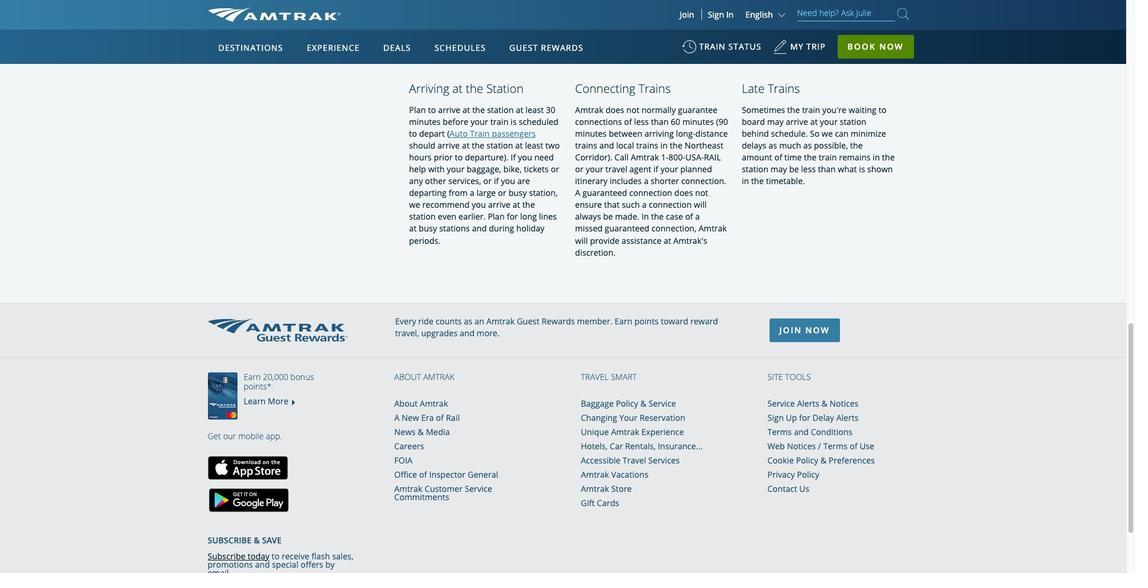 Task type: vqa. For each thing, say whether or not it's contained in the screenshot.
Boston
no



Task type: locate. For each thing, give the bounding box(es) containing it.
amtrak inside every ride counts as an amtrak guest rewards member. earn points toward reward travel, upgrades and more.
[[487, 316, 515, 327]]

at up so in the right top of the page
[[811, 116, 818, 128]]

or inside if you need help with your baggage or somewhere to store it while you explore the stops along your journey by train, amtrak offers baggage assistance and temporary bag storage at many stations.
[[547, 0, 556, 1]]

from
[[449, 188, 468, 199]]

arriving at the station
[[409, 81, 524, 97]]

footer containing subscribe & save
[[208, 513, 359, 574]]

0 horizontal spatial experience
[[307, 42, 360, 53]]

0 vertical spatial train
[[803, 105, 821, 116]]

have
[[806, 14, 824, 25]]

1 vertical spatial assistance
[[622, 235, 662, 246]]

usa-
[[686, 152, 704, 163]]

0 horizontal spatial less
[[634, 116, 649, 128]]

0 vertical spatial will
[[694, 199, 707, 211]]

assistance down made.
[[622, 235, 662, 246]]

0 vertical spatial than
[[651, 116, 669, 128]]

train up train passengers
[[491, 116, 509, 128]]

if up 'baggage, bike,' at the top left of page
[[511, 152, 516, 163]]

1 horizontal spatial experience
[[642, 427, 684, 438]]

minutes down guarantee
[[683, 116, 714, 128]]

offers up many on the top left of page
[[440, 14, 462, 25]]

amtrak up amtrak's
[[699, 223, 727, 234]]

baggage up the stops along
[[512, 0, 545, 1]]

least inside plan to arrive at the station at least 30 minutes before your train is scheduled to depart (
[[526, 105, 544, 116]]

service down general
[[465, 483, 493, 495]]

join now link
[[770, 319, 840, 342]]

does up connections
[[606, 105, 625, 116]]

1 vertical spatial alerts
[[837, 412, 859, 424]]

member.
[[577, 316, 613, 327]]

services,
[[449, 176, 481, 187]]

connected
[[834, 2, 874, 13]]

0 vertical spatial baggage
[[458, 43, 490, 55]]

amount
[[742, 152, 773, 163]]

status
[[729, 41, 762, 52]]

upgrades
[[421, 328, 458, 339]]

& up changing your reservation link
[[641, 398, 647, 409]]

application
[[252, 99, 536, 265]]

0 vertical spatial plan
[[409, 105, 426, 116]]

with up explore
[[474, 0, 490, 1]]

1 vertical spatial in
[[642, 211, 649, 223]]

1 horizontal spatial if
[[654, 164, 659, 175]]

connection.
[[682, 176, 727, 187]]

rewards inside every ride counts as an amtrak guest rewards member. earn points toward reward travel, upgrades and more.
[[542, 316, 575, 327]]

1 vertical spatial connection
[[649, 199, 692, 211]]

0 horizontal spatial if
[[409, 0, 414, 1]]

amtrak up more.
[[487, 316, 515, 327]]

more right learn
[[268, 396, 289, 407]]

the up long
[[523, 199, 535, 211]]

baggage inside baggage policy & service changing your reservation unique amtrak experience hotels, car rentals, insurance... accessible travel services amtrak vacations amtrak store gift cards
[[581, 398, 614, 409]]

service inside about amtrak a new era of rail news & media careers foia office of inspector general amtrak customer service commitments
[[465, 483, 493, 495]]

subscribe
[[208, 535, 252, 546]]

to inside "we offer free basic wifi service in select trains and stations throughout the country. stay productive and connected while traveling, or simply sit back and have some fun on your way to your destination."
[[677, 26, 685, 37]]

earn inside every ride counts as an amtrak guest rewards member. earn points toward reward travel, upgrades and more.
[[615, 316, 633, 327]]

baggage down many on the top left of page
[[458, 43, 490, 55]]

notices up delay
[[830, 398, 859, 409]]

0 vertical spatial with
[[474, 0, 490, 1]]

of left "time"
[[775, 152, 783, 163]]

in right made.
[[642, 211, 649, 223]]

1 horizontal spatial while
[[659, 14, 680, 25]]

between
[[609, 128, 643, 140]]

amtrak image
[[208, 8, 341, 22]]

1 vertical spatial plan
[[488, 211, 505, 223]]

amtrak up gift cards link on the right bottom of the page
[[581, 483, 609, 495]]

1 horizontal spatial baggage
[[581, 398, 614, 409]]

and
[[840, 0, 854, 1], [817, 2, 832, 13], [541, 14, 556, 25], [789, 14, 804, 25], [600, 140, 615, 151], [472, 223, 487, 234], [460, 328, 475, 339], [794, 427, 809, 438], [255, 559, 270, 571]]

& up delay
[[822, 398, 828, 409]]

join inside join now link
[[780, 325, 803, 336]]

sign left up
[[768, 412, 784, 424]]

of inside service alerts & notices sign up for delay alerts terms and conditions web notices / terms of use cookie policy & preferences privacy policy contact us
[[850, 441, 858, 452]]

assistance inside if you need help with your baggage or somewhere to store it while you explore the stops along your journey by train, amtrak offers baggage assistance and temporary bag storage at many stations.
[[499, 14, 539, 25]]

0 vertical spatial join
[[680, 9, 695, 20]]

2 vertical spatial policy
[[797, 469, 820, 481]]

travel left smart
[[581, 371, 609, 383]]

may down sometimes at top right
[[768, 116, 784, 128]]

train down possible,
[[819, 152, 837, 163]]

1 horizontal spatial more
[[409, 43, 430, 55]]

policy up 'your'
[[616, 398, 639, 409]]

by
[[593, 2, 602, 13], [326, 559, 335, 571]]

connection up case
[[649, 199, 692, 211]]

connection down shorter
[[630, 188, 673, 199]]

long
[[520, 211, 537, 223]]

0 horizontal spatial plan
[[409, 105, 426, 116]]

for up during
[[507, 211, 518, 223]]

0 horizontal spatial busy
[[419, 223, 437, 234]]

footer containing every ride counts as an amtrak guest rewards member. earn points toward reward travel, upgrades and more.
[[0, 303, 1127, 574]]

1 horizontal spatial in
[[727, 9, 734, 20]]

1 vertical spatial busy
[[419, 223, 437, 234]]

0 vertical spatial if
[[409, 0, 414, 1]]

amtrak guest rewards image
[[208, 319, 348, 342]]

free
[[695, 0, 710, 1]]

vacations
[[612, 469, 649, 481]]

more for more about baggage assistance
[[409, 43, 430, 55]]

0 vertical spatial be
[[790, 164, 799, 175]]

1 horizontal spatial sign
[[768, 412, 784, 424]]

1 horizontal spatial join
[[780, 325, 803, 336]]

1 vertical spatial rewards
[[542, 316, 575, 327]]

and inside every ride counts as an amtrak guest rewards member. earn points toward reward travel, upgrades and more.
[[460, 328, 475, 339]]

your
[[620, 412, 638, 424]]

trains down arriving
[[637, 140, 659, 151]]

least left two
[[525, 140, 544, 151]]

need inside if you need help with your baggage or somewhere to store it while you explore the stops along your journey by train, amtrak offers baggage assistance and temporary bag storage at many stations.
[[433, 0, 453, 1]]

of inside sometimes the train you're waiting to board may arrive at your station behind schedule. so we can minimize delays as much as possible, the amount of time the train remains in the station may be less than what is shown in the timetable.
[[775, 152, 783, 163]]

less up "between"
[[634, 116, 649, 128]]

1 horizontal spatial baggage
[[512, 0, 545, 1]]

minutes inside plan to arrive at the station at least 30 minutes before your train is scheduled to depart (
[[409, 116, 441, 128]]

the inside "we offer free basic wifi service in select trains and stations throughout the country. stay productive and connected while traveling, or simply sit back and have some fun on your way to your destination."
[[706, 2, 718, 13]]

be inside 'amtrak does not normally guarantee connections of less than 60 minutes (90 minutes between arriving long-distance trains and local trains in the northeast corridor). call amtrak 1-800-usa-rail or your travel agent if your planned itinerary includes a shorter connection. a guaranteed connection does not ensure that such a connection will always be made. in the case of a missed guaranteed connection, amtrak will provide assistance at amtrak's discretion.'
[[604, 211, 613, 223]]

1 vertical spatial while
[[659, 14, 680, 25]]

missed
[[575, 223, 603, 234]]

1-
[[662, 152, 669, 163]]

0 horizontal spatial stations
[[439, 223, 470, 234]]

at down connection,
[[664, 235, 672, 246]]

2 trains from the left
[[768, 81, 800, 97]]

policy inside baggage policy & service changing your reservation unique amtrak experience hotels, car rentals, insurance... accessible travel services amtrak vacations amtrak store gift cards
[[616, 398, 639, 409]]

in inside banner
[[727, 9, 734, 20]]

least
[[526, 105, 544, 116], [525, 140, 544, 151]]

plan inside plan to arrive at the station at least 30 minutes before your train is scheduled to depart (
[[409, 105, 426, 116]]

0 horizontal spatial need
[[433, 0, 453, 1]]

& down web notices / terms of use link at bottom
[[821, 455, 827, 466]]

your down corridor).
[[586, 164, 604, 175]]

as inside every ride counts as an amtrak guest rewards member. earn points toward reward travel, upgrades and more.
[[464, 316, 473, 327]]

1 horizontal spatial travel
[[623, 455, 647, 466]]

1 vertical spatial with
[[428, 164, 445, 175]]

0 horizontal spatial sign
[[708, 9, 725, 20]]

is
[[511, 116, 517, 128], [860, 164, 866, 175]]

0 horizontal spatial baggage
[[465, 14, 497, 25]]

application inside banner
[[252, 99, 536, 265]]

about
[[432, 43, 455, 55], [682, 43, 706, 55], [394, 371, 421, 383], [394, 398, 418, 409]]

banner
[[0, 0, 1127, 274]]

as left much
[[769, 140, 778, 151]]

0 vertical spatial by
[[593, 2, 602, 13]]

cookie policy & preferences link
[[768, 455, 875, 466]]

0 vertical spatial offers
[[440, 14, 462, 25]]

policy down /
[[796, 455, 819, 466]]

need
[[433, 0, 453, 1], [535, 152, 554, 163]]

our
[[223, 431, 236, 442]]

is down the "remains"
[[860, 164, 866, 175]]

about up new
[[394, 398, 418, 409]]

waiting
[[849, 105, 877, 116]]

subscribe today link
[[208, 551, 270, 562]]

1 horizontal spatial stations
[[857, 0, 887, 1]]

remains
[[840, 152, 871, 163]]

connecting trains
[[575, 81, 671, 97]]

station down station
[[487, 105, 514, 116]]

contact
[[768, 483, 798, 495]]

1 horizontal spatial by
[[593, 2, 602, 13]]

1 horizontal spatial with
[[474, 0, 490, 1]]

with up "other"
[[428, 164, 445, 175]]

1 horizontal spatial plan
[[488, 211, 505, 223]]

1 vertical spatial if
[[494, 176, 499, 187]]

for inside service alerts & notices sign up for delay alerts terms and conditions web notices / terms of use cookie policy & preferences privacy policy contact us
[[800, 412, 811, 424]]

1 vertical spatial guaranteed
[[605, 223, 650, 234]]

offers inside if you need help with your baggage or somewhere to store it while you explore the stops along your journey by train, amtrak offers baggage assistance and temporary bag storage at many stations.
[[440, 14, 462, 25]]

toward
[[661, 316, 689, 327]]

terms down "conditions"
[[824, 441, 848, 452]]

0 horizontal spatial more
[[268, 396, 289, 407]]

your inside plan to arrive at the station at least 30 minutes before your train is scheduled to depart (
[[471, 116, 488, 128]]

train left you're
[[803, 105, 821, 116]]

much
[[780, 140, 802, 151]]

search icon image
[[898, 6, 910, 22]]

1 horizontal spatial assistance
[[622, 235, 662, 246]]

0 horizontal spatial while
[[409, 2, 430, 13]]

0 horizontal spatial be
[[604, 211, 613, 223]]

trains for connecting trains
[[639, 81, 671, 97]]

office of inspector general link
[[394, 469, 499, 481]]

0 horizontal spatial a
[[394, 412, 400, 424]]

sign
[[708, 9, 725, 20], [768, 412, 784, 424]]

and left more.
[[460, 328, 475, 339]]

offers right special
[[301, 559, 323, 571]]

1 horizontal spatial terms
[[824, 441, 848, 452]]

to inside if you need help with your baggage or somewhere to store it while you explore the stops along your journey by train, amtrak offers baggage assistance and temporary bag storage at many stations.
[[605, 0, 613, 1]]

1 horizontal spatial than
[[818, 164, 836, 175]]

get our mobile app.
[[208, 431, 282, 442]]

sit
[[758, 14, 767, 25]]

connections
[[575, 116, 622, 128]]

and inside service alerts & notices sign up for delay alerts terms and conditions web notices / terms of use cookie policy & preferences privacy policy contact us
[[794, 427, 809, 438]]

0 vertical spatial wifi
[[734, 0, 750, 1]]

0 vertical spatial experience
[[307, 42, 360, 53]]

1 vertical spatial help
[[409, 164, 426, 175]]

does
[[606, 105, 625, 116], [675, 188, 693, 199]]

0 vertical spatial least
[[526, 105, 544, 116]]

amtrak's
[[674, 235, 708, 246]]

or right large
[[498, 188, 507, 199]]

counts
[[436, 316, 462, 327]]

0 horizontal spatial baggage
[[458, 43, 490, 55]]

help inside auto train passengers should arrive at the station at least two hours prior to departure). if you need help with your baggage, bike, tickets or any other services, or if you are departing from a large or busy station, we recommend you arrive at the station even earlier. plan for long lines at busy stations and during holiday periods.
[[409, 164, 426, 175]]

learn
[[244, 396, 266, 407]]

minutes
[[409, 116, 441, 128], [683, 116, 714, 128], [575, 128, 607, 140]]

offer
[[674, 0, 693, 1]]

1 vertical spatial earn
[[244, 371, 261, 383]]

sign down basic
[[708, 9, 725, 20]]

privacy
[[768, 469, 795, 481]]

the inside plan to arrive at the station at least 30 minutes before your train is scheduled to depart (
[[473, 105, 485, 116]]

or
[[547, 0, 556, 1], [720, 14, 728, 25], [551, 164, 560, 175], [575, 164, 584, 175], [484, 176, 492, 187], [498, 188, 507, 199]]

1 vertical spatial travel
[[623, 455, 647, 466]]

2 horizontal spatial service
[[768, 398, 795, 409]]

secondary navigation
[[208, 0, 386, 285]]

0 horizontal spatial join
[[680, 9, 695, 20]]

will down connection.
[[694, 199, 707, 211]]

recommend
[[423, 199, 470, 211]]

always
[[575, 211, 601, 223]]

if inside if you need help with your baggage or somewhere to store it while you explore the stops along your journey by train, amtrak offers baggage assistance and temporary bag storage at many stations.
[[409, 0, 414, 1]]

does down shorter
[[675, 188, 693, 199]]

rewards inside guest rewards popup button
[[541, 42, 584, 53]]

help up any
[[409, 164, 426, 175]]

to down arriving
[[428, 105, 436, 116]]

about amtrak a new era of rail news & media careers foia office of inspector general amtrak customer service commitments
[[394, 398, 499, 503]]

large
[[477, 188, 496, 199]]

to up should
[[409, 128, 417, 140]]

news & media link
[[394, 427, 450, 438]]

while inside if you need help with your baggage or somewhere to store it while you explore the stops along your journey by train, amtrak offers baggage assistance and temporary bag storage at many stations.
[[409, 2, 430, 13]]

to inside auto train passengers should arrive at the station at least two hours prior to departure). if you need help with your baggage, bike, tickets or any other services, or if you are departing from a large or busy station, we recommend you arrive at the station even earlier. plan for long lines at busy stations and during holiday periods.
[[455, 152, 463, 163]]

and down up
[[794, 427, 809, 438]]

promotions
[[208, 559, 253, 571]]

1 horizontal spatial is
[[860, 164, 866, 175]]

trains up some
[[815, 0, 838, 1]]

earn left 20,000
[[244, 371, 261, 383]]

1 trains from the left
[[639, 81, 671, 97]]

0 horizontal spatial for
[[507, 211, 518, 223]]

it
[[638, 0, 643, 1]]

now
[[880, 41, 904, 52]]

0 horizontal spatial minutes
[[409, 116, 441, 128]]

1 horizontal spatial less
[[802, 164, 816, 175]]

1 vertical spatial policy
[[796, 455, 819, 466]]

earn inside earn 20,000 bonus points*. learn more
[[244, 371, 261, 383]]

arriving
[[409, 81, 450, 97]]

your up shorter
[[661, 164, 679, 175]]

productive
[[773, 2, 815, 13]]

service inside service alerts & notices sign up for delay alerts terms and conditions web notices / terms of use cookie policy & preferences privacy policy contact us
[[768, 398, 795, 409]]

in up productive
[[782, 0, 789, 1]]

in inside 'amtrak does not normally guarantee connections of less than 60 minutes (90 minutes between arriving long-distance trains and local trains in the northeast corridor). call amtrak 1-800-usa-rail or your travel agent if your planned itinerary includes a shorter connection. a guaranteed connection does not ensure that such a connection will always be made. in the case of a missed guaranteed connection, amtrak will provide assistance at amtrak's discretion.'
[[661, 140, 668, 151]]

stations up on
[[857, 0, 887, 1]]

0 vertical spatial we
[[822, 128, 833, 140]]

the down arriving at the station
[[473, 105, 485, 116]]

and inside if you need help with your baggage or somewhere to store it while you explore the stops along your journey by train, amtrak offers baggage assistance and temporary bag storage at many stations.
[[541, 14, 556, 25]]

accessible travel services link
[[581, 455, 680, 466]]

0 vertical spatial help
[[455, 0, 472, 1]]

1 horizontal spatial a
[[575, 188, 581, 199]]

0 horizontal spatial help
[[409, 164, 426, 175]]

for inside auto train passengers should arrive at the station at least two hours prior to departure). if you need help with your baggage, bike, tickets or any other services, or if you are departing from a large or busy station, we recommend you arrive at the station even earlier. plan for long lines at busy stations and during holiday periods.
[[507, 211, 518, 223]]

at
[[441, 26, 448, 37], [453, 81, 463, 97], [463, 105, 470, 116], [516, 105, 524, 116], [811, 116, 818, 128], [462, 140, 470, 151], [516, 140, 523, 151], [513, 199, 520, 211], [409, 223, 417, 234], [664, 235, 672, 246]]

conditions
[[811, 427, 853, 438]]

0 horizontal spatial if
[[494, 176, 499, 187]]

auto train passengers should arrive at the station at least two hours prior to departure). if you need help with your baggage, bike, tickets or any other services, or if you are departing from a large or busy station, we recommend you arrive at the station even earlier. plan for long lines at busy stations and during holiday periods.
[[409, 128, 560, 246]]

at left many on the top left of page
[[441, 26, 448, 37]]

0 vertical spatial in
[[727, 9, 734, 20]]

your up services,
[[447, 164, 465, 175]]

0 vertical spatial travel
[[581, 371, 609, 383]]

assistance
[[499, 14, 539, 25], [622, 235, 662, 246]]

0 vertical spatial guest
[[510, 42, 538, 53]]

1 horizontal spatial help
[[455, 0, 472, 1]]

1 vertical spatial we
[[409, 199, 420, 211]]

join for join
[[680, 9, 695, 20]]

about down traveling,
[[682, 43, 706, 55]]

your
[[493, 0, 510, 1], [541, 2, 559, 13], [877, 14, 895, 25], [687, 26, 705, 37], [471, 116, 488, 128], [820, 116, 838, 128], [447, 164, 465, 175], [586, 164, 604, 175], [661, 164, 679, 175]]

arrive down (
[[438, 140, 460, 151]]

a
[[575, 188, 581, 199], [394, 412, 400, 424]]

experience inside experience popup button
[[307, 42, 360, 53]]

will down missed
[[575, 235, 588, 246]]

0 vertical spatial while
[[409, 2, 430, 13]]

footer
[[0, 303, 1127, 574], [208, 513, 359, 574]]

at inside if you need help with your baggage or somewhere to store it while you explore the stops along your journey by train, amtrak offers baggage assistance and temporary bag storage at many stations.
[[441, 26, 448, 37]]

alerts up the sign up for delay alerts link
[[798, 398, 820, 409]]

if inside 'amtrak does not normally guarantee connections of less than 60 minutes (90 minutes between arriving long-distance trains and local trains in the northeast corridor). call amtrak 1-800-usa-rail or your travel agent if your planned itinerary includes a shorter connection. a guaranteed connection does not ensure that such a connection will always be made. in the case of a missed guaranteed connection, amtrak will provide assistance at amtrak's discretion.'
[[654, 164, 659, 175]]

2 horizontal spatial more
[[659, 43, 680, 55]]

traveling,
[[682, 14, 718, 25]]

amtrak
[[409, 14, 438, 25], [575, 105, 604, 116], [631, 152, 659, 163], [699, 223, 727, 234], [487, 316, 515, 327], [423, 371, 455, 383], [420, 398, 448, 409], [611, 427, 640, 438], [581, 469, 609, 481], [394, 483, 423, 495], [581, 483, 609, 495]]

0 horizontal spatial than
[[651, 116, 669, 128]]

to inside sometimes the train you're waiting to board may arrive at your station behind schedule. so we can minimize delays as much as possible, the amount of time the train remains in the station may be less than what is shown in the timetable.
[[879, 105, 887, 116]]

1 vertical spatial offers
[[301, 559, 323, 571]]

a inside about amtrak a new era of rail news & media careers foia office of inspector general amtrak customer service commitments
[[394, 412, 400, 424]]

& inside about amtrak a new era of rail news & media careers foia office of inspector general amtrak customer service commitments
[[418, 427, 424, 438]]

at down auto
[[462, 140, 470, 151]]

you left are
[[501, 176, 516, 187]]

wifi down destination.
[[708, 43, 724, 55]]

receive
[[282, 551, 309, 562]]

to up train,
[[605, 0, 613, 1]]

1 horizontal spatial not
[[696, 188, 709, 199]]

or up itinerary
[[575, 164, 584, 175]]

a down agent
[[644, 176, 649, 187]]

while
[[409, 2, 430, 13], [659, 14, 680, 25]]

your inside auto train passengers should arrive at the station at least two hours prior to departure). if you need help with your baggage, bike, tickets or any other services, or if you are departing from a large or busy station, we recommend you arrive at the station even earlier. plan for long lines at busy stations and during holiday periods.
[[447, 164, 465, 175]]

is inside sometimes the train you're waiting to board may arrive at your station behind schedule. so we can minimize delays as much as possible, the amount of time the train remains in the station may be less than what is shown in the timetable.
[[860, 164, 866, 175]]

wifi up country.
[[734, 0, 750, 1]]

to right way
[[677, 26, 685, 37]]

during
[[489, 223, 514, 234]]

sometimes the train you're waiting to board may arrive at your station behind schedule. so we can minimize delays as much as possible, the amount of time the train remains in the station may be less than what is shown in the timetable.
[[742, 105, 895, 187]]

planned
[[681, 164, 712, 175]]

0 horizontal spatial trains
[[639, 81, 671, 97]]

0 horizontal spatial by
[[326, 559, 335, 571]]

depart
[[419, 128, 445, 140]]

0 horizontal spatial assistance
[[499, 14, 539, 25]]

arriving
[[645, 128, 674, 140]]

service inside baggage policy & service changing your reservation unique amtrak experience hotels, car rentals, insurance... accessible travel services amtrak vacations amtrak store gift cards
[[649, 398, 676, 409]]

service
[[649, 398, 676, 409], [768, 398, 795, 409], [465, 483, 493, 495]]

than
[[651, 116, 669, 128], [818, 164, 836, 175]]

or inside "we offer free basic wifi service in select trains and stations throughout the country. stay productive and connected while traveling, or simply sit back and have some fun on your way to your destination."
[[720, 14, 728, 25]]

plan
[[409, 105, 426, 116], [488, 211, 505, 223]]

or up destination.
[[720, 14, 728, 25]]

1 vertical spatial by
[[326, 559, 335, 571]]

0 vertical spatial policy
[[616, 398, 639, 409]]

1 vertical spatial be
[[604, 211, 613, 223]]

if inside auto train passengers should arrive at the station at least two hours prior to departure). if you need help with your baggage, bike, tickets or any other services, or if you are departing from a large or busy station, we recommend you arrive at the station even earlier. plan for long lines at busy stations and during holiday periods.
[[511, 152, 516, 163]]

offers inside to receive flash sales, promotions and special offers by email.
[[301, 559, 323, 571]]

by right receive
[[326, 559, 335, 571]]

guest inside popup button
[[510, 42, 538, 53]]

busy down are
[[509, 188, 527, 199]]

and inside auto train passengers should arrive at the station at least two hours prior to departure). if you need help with your baggage, bike, tickets or any other services, or if you are departing from a large or busy station, we recommend you arrive at the station even earlier. plan for long lines at busy stations and during holiday periods.
[[472, 223, 487, 234]]

lines
[[539, 211, 557, 223]]

20,000
[[263, 371, 289, 383]]

any
[[409, 176, 423, 187]]

help up explore
[[455, 0, 472, 1]]

less down "time"
[[802, 164, 816, 175]]

trains
[[815, 0, 838, 1], [575, 140, 598, 151], [637, 140, 659, 151]]

while up way
[[659, 14, 680, 25]]

0 vertical spatial is
[[511, 116, 517, 128]]

1 vertical spatial does
[[675, 188, 693, 199]]

or left somewhere
[[547, 0, 556, 1]]



Task type: describe. For each thing, give the bounding box(es) containing it.
a inside 'amtrak does not normally guarantee connections of less than 60 minutes (90 minutes between arriving long-distance trains and local trains in the northeast corridor). call amtrak 1-800-usa-rail or your travel agent if your planned itinerary includes a shorter connection. a guaranteed connection does not ensure that such a connection will always be made. in the case of a missed guaranteed connection, amtrak will provide assistance at amtrak's discretion.'
[[575, 188, 581, 199]]

banner containing join
[[0, 0, 1127, 274]]

or inside 'amtrak does not normally guarantee connections of less than 60 minutes (90 minutes between arriving long-distance trains and local trains in the northeast corridor). call amtrak 1-800-usa-rail or your travel agent if your planned itinerary includes a shorter connection. a guaranteed connection does not ensure that such a connection will always be made. in the case of a missed guaranteed connection, amtrak will provide assistance at amtrak's discretion.'
[[575, 164, 584, 175]]

1 vertical spatial notices
[[788, 441, 816, 452]]

at inside sometimes the train you're waiting to board may arrive at your station behind schedule. so we can minimize delays as much as possible, the amount of time the train remains in the station may be less than what is shown in the timetable.
[[811, 116, 818, 128]]

at inside 'amtrak does not normally guarantee connections of less than 60 minutes (90 minutes between arriving long-distance trains and local trains in the northeast corridor). call amtrak 1-800-usa-rail or your travel agent if your planned itinerary includes a shorter connection. a guaranteed connection does not ensure that such a connection will always be made. in the case of a missed guaranteed connection, amtrak will provide assistance at amtrak's discretion.'
[[664, 235, 672, 246]]

at right arriving
[[453, 81, 463, 97]]

amtrak customer service commitments link
[[394, 483, 493, 503]]

northeast
[[685, 140, 724, 151]]

0 vertical spatial not
[[627, 105, 640, 116]]

experience inside baggage policy & service changing your reservation unique amtrak experience hotels, car rentals, insurance... accessible travel services amtrak vacations amtrak store gift cards
[[642, 427, 684, 438]]

0 vertical spatial does
[[606, 105, 625, 116]]

you up storage
[[417, 0, 431, 1]]

about amtrak link
[[394, 398, 448, 409]]

1 vertical spatial may
[[771, 164, 788, 175]]

your down traveling,
[[687, 26, 705, 37]]

rail
[[446, 412, 460, 424]]

in inside 'amtrak does not normally guarantee connections of less than 60 minutes (90 minutes between arriving long-distance trains and local trains in the northeast corridor). call amtrak 1-800-usa-rail or your travel agent if your planned itinerary includes a shorter connection. a guaranteed connection does not ensure that such a connection will always be made. in the case of a missed guaranteed connection, amtrak will provide assistance at amtrak's discretion.'
[[642, 211, 649, 223]]

before
[[443, 116, 469, 128]]

scheduled
[[519, 116, 559, 128]]

and down productive
[[789, 14, 804, 25]]

office
[[394, 469, 417, 481]]

regions map image
[[252, 99, 536, 265]]

store
[[612, 483, 632, 495]]

subscribe today
[[208, 551, 270, 562]]

/
[[819, 441, 822, 452]]

the up 800- on the top of page
[[670, 140, 683, 151]]

while inside "we offer free basic wifi service in select trains and stations throughout the country. stay productive and connected while traveling, or simply sit back and have some fun on your way to your destination."
[[659, 14, 680, 25]]

distance
[[696, 128, 728, 140]]

station inside plan to arrive at the station at least 30 minutes before your train is scheduled to depart (
[[487, 105, 514, 116]]

amtrak guest rewards preferred mastercard image
[[208, 373, 243, 420]]

journey
[[561, 2, 591, 13]]

of right era
[[436, 412, 444, 424]]

Please enter your search item search field
[[798, 6, 895, 21]]

your left the journey
[[541, 2, 559, 13]]

late
[[742, 81, 765, 97]]

& inside baggage policy & service changing your reservation unique amtrak experience hotels, car rentals, insurance... accessible travel services amtrak vacations amtrak store gift cards
[[641, 398, 647, 409]]

smart
[[611, 371, 637, 383]]

1 horizontal spatial alerts
[[837, 412, 859, 424]]

(90
[[717, 116, 728, 128]]

guarantee
[[678, 105, 718, 116]]

amtrak up connections
[[575, 105, 604, 116]]

with inside if you need help with your baggage or somewhere to store it while you explore the stops along your journey by train, amtrak offers baggage assistance and temporary bag storage at many stations.
[[474, 0, 490, 1]]

of right office
[[419, 469, 427, 481]]

careers link
[[394, 441, 424, 452]]

0 vertical spatial alerts
[[798, 398, 820, 409]]

trains inside "we offer free basic wifi service in select trains and stations throughout the country. stay productive and connected while traveling, or simply sit back and have some fun on your way to your destination."
[[815, 0, 838, 1]]

assistance
[[493, 43, 533, 55]]

the inside if you need help with your baggage or somewhere to store it while you explore the stops along your journey by train, amtrak offers baggage assistance and temporary bag storage at many stations.
[[480, 2, 492, 13]]

site
[[768, 371, 783, 383]]

we inside sometimes the train you're waiting to board may arrive at your station behind schedule. so we can minimize delays as much as possible, the amount of time the train remains in the station may be less than what is shown in the timetable.
[[822, 128, 833, 140]]

customer
[[425, 483, 463, 495]]

you're
[[823, 105, 847, 116]]

gift cards link
[[581, 498, 620, 509]]

0 vertical spatial may
[[768, 116, 784, 128]]

0 horizontal spatial wifi
[[708, 43, 724, 55]]

if you need help with your baggage or somewhere to store it while you explore the stops along your journey by train, amtrak offers baggage assistance and temporary bag storage at many stations.
[[409, 0, 643, 37]]

1 horizontal spatial minutes
[[575, 128, 607, 140]]

a right case
[[696, 211, 700, 223]]

1 horizontal spatial does
[[675, 188, 693, 199]]

less inside 'amtrak does not normally guarantee connections of less than 60 minutes (90 minutes between arriving long-distance trains and local trains in the northeast corridor). call amtrak 1-800-usa-rail or your travel agent if your planned itinerary includes a shorter connection. a guaranteed connection does not ensure that such a connection will always be made. in the case of a missed guaranteed connection, amtrak will provide assistance at amtrak's discretion.'
[[634, 116, 649, 128]]

0 horizontal spatial terms
[[768, 427, 792, 438]]

the left case
[[651, 211, 664, 223]]

station down amount
[[742, 164, 769, 175]]

train status link
[[682, 36, 762, 65]]

country.
[[721, 2, 753, 13]]

and inside to receive flash sales, promotions and special offers by email.
[[255, 559, 270, 571]]

0 vertical spatial guaranteed
[[583, 188, 628, 199]]

we inside auto train passengers should arrive at the station at least two hours prior to departure). if you need help with your baggage, bike, tickets or any other services, or if you are departing from a large or busy station, we recommend you arrive at the station even earlier. plan for long lines at busy stations and during holiday periods.
[[409, 199, 420, 211]]

connecting
[[575, 81, 636, 97]]

normally
[[642, 105, 676, 116]]

to inside to receive flash sales, promotions and special offers by email.
[[272, 551, 280, 562]]

we offer free basic wifi service in select trains and stations throughout the country. stay productive and connected while traveling, or simply sit back and have some fun on your way to your destination.
[[659, 0, 895, 37]]

2 horizontal spatial as
[[804, 140, 812, 151]]

train passengers
[[470, 128, 536, 140]]

points*.
[[244, 381, 274, 392]]

sign inside service alerts & notices sign up for delay alerts terms and conditions web notices / terms of use cookie policy & preferences privacy policy contact us
[[768, 412, 784, 424]]

a right such
[[642, 199, 647, 211]]

schedule.
[[772, 128, 808, 140]]

train inside plan to arrive at the station at least 30 minutes before your train is scheduled to depart (
[[491, 116, 509, 128]]

connection,
[[652, 223, 697, 234]]

auto
[[450, 128, 468, 140]]

1 vertical spatial terms
[[824, 441, 848, 452]]

points
[[635, 316, 659, 327]]

and up connected
[[840, 0, 854, 1]]

about up about amtrak link
[[394, 371, 421, 383]]

stations inside auto train passengers should arrive at the station at least two hours prior to departure). if you need help with your baggage, bike, tickets or any other services, or if you are departing from a large or busy station, we recommend you arrive at the station even earlier. plan for long lines at busy stations and during holiday periods.
[[439, 223, 470, 234]]

station down train passengers
[[487, 140, 513, 151]]

0 vertical spatial baggage
[[512, 0, 545, 1]]

deals button
[[379, 31, 416, 65]]

need inside auto train passengers should arrive at the station at least two hours prior to departure). if you need help with your baggage, bike, tickets or any other services, or if you are departing from a large or busy station, we recommend you arrive at the station even earlier. plan for long lines at busy stations and during holiday periods.
[[535, 152, 554, 163]]

plan inside auto train passengers should arrive at the station at least two hours prior to departure). if you need help with your baggage, bike, tickets or any other services, or if you are departing from a large or busy station, we recommend you arrive at the station even earlier. plan for long lines at busy stations and during holiday periods.
[[488, 211, 505, 223]]

you up 'tickets'
[[518, 152, 533, 163]]

about inside about amtrak a new era of rail news & media careers foia office of inspector general amtrak customer service commitments
[[394, 398, 418, 409]]

we
[[659, 0, 672, 1]]

assistance inside 'amtrak does not normally guarantee connections of less than 60 minutes (90 minutes between arriving long-distance trains and local trains in the northeast corridor). call amtrak 1-800-usa-rail or your travel agent if your planned itinerary includes a shorter connection. a guaranteed connection does not ensure that such a connection will always be made. in the case of a missed guaranteed connection, amtrak will provide assistance at amtrak's discretion.'
[[622, 235, 662, 246]]

made.
[[615, 211, 640, 223]]

baggage, bike,
[[467, 164, 522, 175]]

amtrak up agent
[[631, 152, 659, 163]]

at up periods.
[[409, 223, 417, 234]]

era
[[421, 412, 434, 424]]

guest inside every ride counts as an amtrak guest rewards member. earn points toward reward travel, upgrades and more.
[[517, 316, 540, 327]]

or right 'tickets'
[[551, 164, 560, 175]]

mobile
[[238, 431, 264, 442]]

ensure
[[575, 199, 602, 211]]

at up scheduled
[[516, 105, 524, 116]]

and up "have"
[[817, 2, 832, 13]]

2 horizontal spatial minutes
[[683, 116, 714, 128]]

at down train passengers
[[516, 140, 523, 151]]

the up the "remains"
[[851, 140, 863, 151]]

site tools
[[768, 371, 811, 383]]

earlier.
[[459, 211, 486, 223]]

the left station
[[466, 81, 484, 97]]

than inside sometimes the train you're waiting to board may arrive at your station behind schedule. so we can minimize delays as much as possible, the amount of time the train remains in the station may be less than what is shown in the timetable.
[[818, 164, 836, 175]]

store
[[616, 0, 635, 1]]

somewhere
[[558, 0, 603, 1]]

about down many on the top left of page
[[432, 43, 455, 55]]

amtrak up about amtrak link
[[423, 371, 455, 383]]

arrive down large
[[488, 199, 511, 211]]

throughout
[[659, 2, 704, 13]]

1 horizontal spatial as
[[769, 140, 778, 151]]

amtrak down 'your'
[[611, 427, 640, 438]]

a new era of rail link
[[394, 412, 460, 424]]

destinations button
[[214, 31, 288, 65]]

of up "between"
[[624, 116, 632, 128]]

ride
[[419, 316, 434, 327]]

at up before
[[463, 105, 470, 116]]

long-
[[676, 128, 696, 140]]

deals
[[383, 42, 411, 53]]

trains for late trains
[[768, 81, 800, 97]]

60
[[671, 116, 681, 128]]

2 vertical spatial train
[[819, 152, 837, 163]]

a inside auto train passengers should arrive at the station at least two hours prior to departure). if you need help with your baggage, bike, tickets or any other services, or if you are departing from a large or busy station, we recommend you arrive at the station even earlier. plan for long lines at busy stations and during holiday periods.
[[470, 188, 475, 199]]

with inside auto train passengers should arrive at the station at least two hours prior to departure). if you need help with your baggage, bike, tickets or any other services, or if you are departing from a large or busy station, we recommend you arrive at the station even earlier. plan for long lines at busy stations and during holiday periods.
[[428, 164, 445, 175]]

foia link
[[394, 455, 413, 466]]

in down amount
[[742, 176, 749, 187]]

more about baggage assistance link
[[409, 43, 533, 55]]

amtrak down office
[[394, 483, 423, 495]]

my trip
[[791, 41, 826, 52]]

careers
[[394, 441, 424, 452]]

your up the stops along
[[493, 0, 510, 1]]

save
[[262, 535, 282, 546]]

0 vertical spatial sign
[[708, 9, 725, 20]]

at up long
[[513, 199, 520, 211]]

shown
[[868, 164, 893, 175]]

learn more link
[[244, 396, 289, 407]]

0 vertical spatial connection
[[630, 188, 673, 199]]

of right case
[[686, 211, 693, 223]]

more inside earn 20,000 bonus points*. learn more
[[268, 396, 289, 407]]

than inside 'amtrak does not normally guarantee connections of less than 60 minutes (90 minutes between arriving long-distance trains and local trains in the northeast corridor). call amtrak 1-800-usa-rail or your travel agent if your planned itinerary includes a shorter connection. a guaranteed connection does not ensure that such a connection will always be made. in the case of a missed guaranteed connection, amtrak will provide assistance at amtrak's discretion.'
[[651, 116, 669, 128]]

the right "time"
[[804, 152, 817, 163]]

station down waiting
[[840, 116, 867, 128]]

amtrak down accessible
[[581, 469, 609, 481]]

simply
[[730, 14, 755, 25]]

by inside if you need help with your baggage or somewhere to store it while you explore the stops along your journey by train, amtrak offers baggage assistance and temporary bag storage at many stations.
[[593, 2, 602, 13]]

if inside auto train passengers should arrive at the station at least two hours prior to departure). if you need help with your baggage, bike, tickets or any other services, or if you are departing from a large or busy station, we recommend you arrive at the station even earlier. plan for long lines at busy stations and during holiday periods.
[[494, 176, 499, 187]]

800-
[[669, 152, 686, 163]]

least inside auto train passengers should arrive at the station at least two hours prior to departure). if you need help with your baggage, bike, tickets or any other services, or if you are departing from a large or busy station, we recommend you arrive at the station even earlier. plan for long lines at busy stations and during holiday periods.
[[525, 140, 544, 151]]

tools
[[786, 371, 811, 383]]

0 horizontal spatial trains
[[575, 140, 598, 151]]

commitments
[[394, 492, 450, 503]]

wifi inside "we offer free basic wifi service in select trains and stations throughout the country. stay productive and connected while traveling, or simply sit back and have some fun on your way to your destination."
[[734, 0, 750, 1]]

travel inside baggage policy & service changing your reservation unique amtrak experience hotels, car rentals, insurance... accessible travel services amtrak vacations amtrak store gift cards
[[623, 455, 647, 466]]

unique
[[581, 427, 609, 438]]

explore
[[448, 2, 478, 13]]

more for more about wifi
[[659, 43, 680, 55]]

0 horizontal spatial will
[[575, 235, 588, 246]]

the up shown
[[883, 152, 895, 163]]

you left explore
[[432, 2, 446, 13]]

your inside sometimes the train you're waiting to board may arrive at your station behind schedule. so we can minimize delays as much as possible, the amount of time the train remains in the station may be less than what is shown in the timetable.
[[820, 116, 838, 128]]

less inside sometimes the train you're waiting to board may arrive at your station behind schedule. so we can minimize delays as much as possible, the amount of time the train remains in the station may be less than what is shown in the timetable.
[[802, 164, 816, 175]]

sales,
[[332, 551, 354, 562]]

accessible
[[581, 455, 621, 466]]

by inside to receive flash sales, promotions and special offers by email.
[[326, 559, 335, 571]]

service alerts & notices sign up for delay alerts terms and conditions web notices / terms of use cookie policy & preferences privacy policy contact us
[[768, 398, 875, 495]]

trip
[[807, 41, 826, 52]]

departure).
[[465, 152, 509, 163]]

unique amtrak experience link
[[581, 427, 684, 438]]

stops along
[[495, 2, 539, 13]]

and inside 'amtrak does not normally guarantee connections of less than 60 minutes (90 minutes between arriving long-distance trains and local trains in the northeast corridor). call amtrak 1-800-usa-rail or your travel agent if your planned itinerary includes a shorter connection. a guaranteed connection does not ensure that such a connection will always be made. in the case of a missed guaranteed connection, amtrak will provide assistance at amtrak's discretion.'
[[600, 140, 615, 151]]

amtrak up era
[[420, 398, 448, 409]]

today
[[248, 551, 270, 562]]

help inside if you need help with your baggage or somewhere to store it while you explore the stops along your journey by train, amtrak offers baggage assistance and temporary bag storage at many stations.
[[455, 0, 472, 1]]

in inside "we offer free basic wifi service in select trains and stations throughout the country. stay productive and connected while traveling, or simply sit back and have some fun on your way to your destination."
[[782, 0, 789, 1]]

amtrak inside if you need help with your baggage or somewhere to store it while you explore the stops along your journey by train, amtrak offers baggage assistance and temporary bag storage at many stations.
[[409, 14, 438, 25]]

& left save
[[254, 535, 260, 546]]

news
[[394, 427, 416, 438]]

1 horizontal spatial will
[[694, 199, 707, 211]]

stations inside "we offer free basic wifi service in select trains and stations throughout the country. stay productive and connected while traveling, or simply sit back and have some fun on your way to your destination."
[[857, 0, 887, 1]]

join for join now
[[780, 325, 803, 336]]

0 vertical spatial busy
[[509, 188, 527, 199]]

bonus
[[291, 371, 314, 383]]

privacy policy link
[[768, 469, 820, 481]]

1 horizontal spatial trains
[[637, 140, 659, 151]]

the down amount
[[752, 176, 764, 187]]

station up periods.
[[409, 211, 436, 223]]

be inside sometimes the train you're waiting to board may arrive at your station behind schedule. so we can minimize delays as much as possible, the amount of time the train remains in the station may be less than what is shown in the timetable.
[[790, 164, 799, 175]]

arrive inside sometimes the train you're waiting to board may arrive at your station behind schedule. so we can minimize delays as much as possible, the amount of time the train remains in the station may be less than what is shown in the timetable.
[[786, 116, 809, 128]]

you up the earlier.
[[472, 199, 486, 211]]

or up large
[[484, 176, 492, 187]]

gift
[[581, 498, 595, 509]]

more.
[[477, 328, 500, 339]]

your right on
[[877, 14, 895, 25]]

foia
[[394, 455, 413, 466]]

in up shown
[[873, 152, 880, 163]]

agent
[[630, 164, 652, 175]]

1 horizontal spatial notices
[[830, 398, 859, 409]]

1 vertical spatial not
[[696, 188, 709, 199]]

the up departure).
[[472, 140, 485, 151]]

even
[[438, 211, 457, 223]]

1 vertical spatial baggage
[[465, 14, 497, 25]]

is inside plan to arrive at the station at least 30 minutes before your train is scheduled to depart (
[[511, 116, 517, 128]]

the up schedule.
[[788, 105, 800, 116]]

arrive inside plan to arrive at the station at least 30 minutes before your train is scheduled to depart (
[[438, 105, 461, 116]]

an
[[475, 316, 485, 327]]



